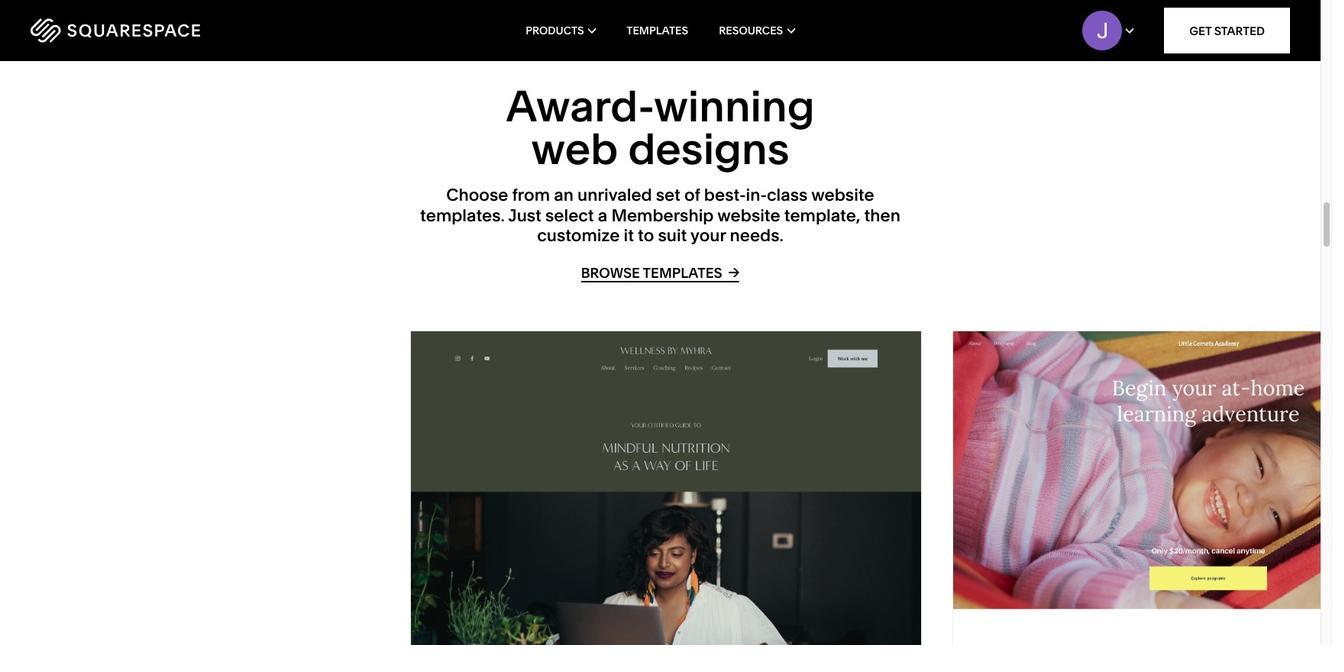 Task type: vqa. For each thing, say whether or not it's contained in the screenshot.
LABELS
no



Task type: locate. For each thing, give the bounding box(es) containing it.
get
[[1189, 23, 1212, 38]]

membership
[[611, 205, 714, 226]]

browse
[[581, 265, 640, 282]]

select
[[545, 205, 594, 226]]

then
[[864, 205, 900, 226]]

in-
[[746, 185, 767, 206]]

choose
[[446, 185, 508, 206]]

your
[[691, 225, 726, 246]]

resources button
[[719, 0, 795, 61]]

0 vertical spatial templates
[[627, 24, 688, 37]]

to
[[638, 225, 654, 246]]

0 horizontal spatial website
[[717, 205, 780, 226]]

templates
[[627, 24, 688, 37], [643, 265, 722, 282]]

from
[[512, 185, 550, 206]]

an
[[554, 185, 574, 206]]

template,
[[784, 205, 860, 226]]

1 vertical spatial templates
[[643, 265, 722, 282]]

get started link
[[1164, 8, 1290, 53]]

designs
[[628, 123, 789, 175]]

website
[[811, 185, 874, 206], [717, 205, 780, 226]]

winning
[[654, 80, 815, 132]]

resources
[[719, 24, 783, 37]]

templates.
[[420, 205, 505, 226]]

needs.
[[730, 225, 783, 246]]

award-winning web designs
[[506, 80, 815, 175]]

1 horizontal spatial website
[[811, 185, 874, 206]]

squarespace logo link
[[31, 18, 282, 43]]

web
[[531, 123, 618, 175]]

products
[[526, 24, 584, 37]]

started
[[1214, 23, 1265, 38]]

unrivaled
[[578, 185, 652, 206]]

products button
[[526, 0, 596, 61]]



Task type: describe. For each thing, give the bounding box(es) containing it.
templates inside "browse templates →"
[[643, 265, 722, 282]]

class
[[767, 185, 808, 206]]

best-
[[704, 185, 746, 206]]

customize
[[537, 225, 620, 246]]

just
[[508, 205, 541, 226]]

a
[[598, 205, 607, 226]]

squarespace logo image
[[31, 18, 200, 43]]

it
[[624, 225, 634, 246]]

suit
[[658, 225, 687, 246]]

templates link
[[627, 0, 688, 61]]

get started
[[1189, 23, 1265, 38]]

comet template image
[[953, 332, 1332, 645]]

choose from an unrivaled set of best-in-class website templates. just select a membership website template, then customize it to suit your needs.
[[420, 185, 900, 246]]

browse templates →
[[581, 264, 740, 282]]

myhra template image
[[411, 332, 921, 645]]

of
[[684, 185, 700, 206]]

→
[[728, 264, 740, 281]]

set
[[656, 185, 680, 206]]

award-
[[506, 80, 654, 132]]



